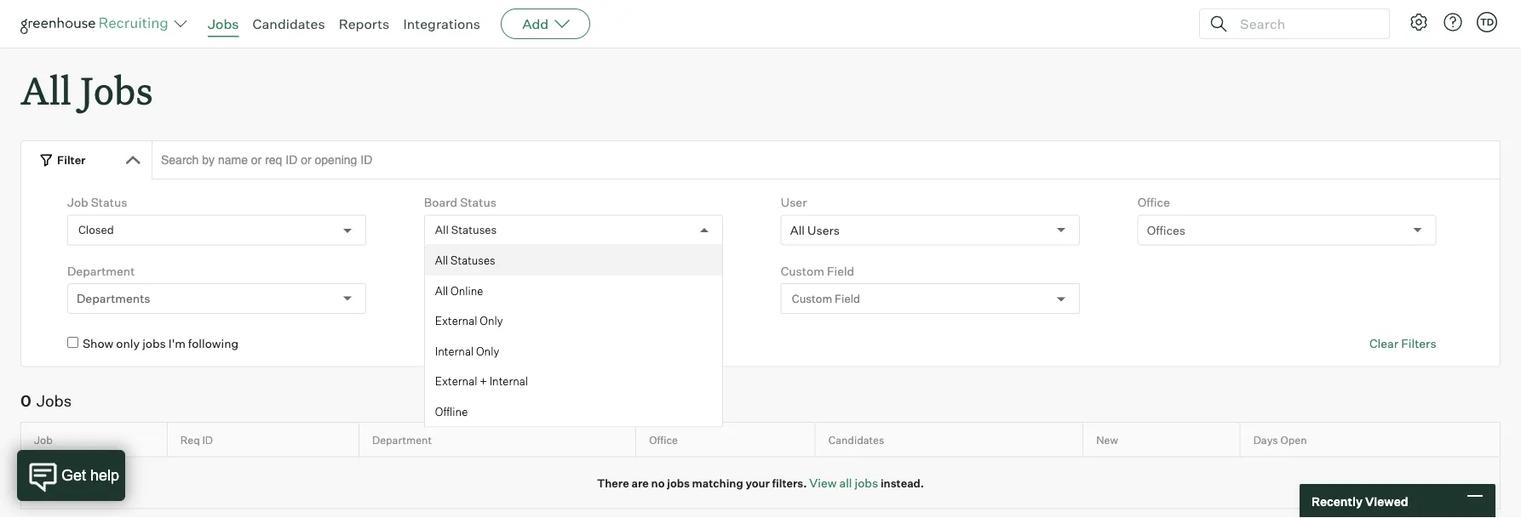 Task type: describe. For each thing, give the bounding box(es) containing it.
1 all statuses from the top
[[435, 224, 497, 237]]

show only jobs i'm following
[[83, 337, 239, 352]]

jobs inside there are no jobs matching your filters. view all jobs instead.
[[667, 477, 690, 490]]

viewed
[[1365, 494, 1409, 509]]

only for internal only
[[476, 345, 499, 358]]

job for job
[[34, 434, 53, 447]]

0 jobs
[[20, 392, 72, 411]]

your
[[746, 477, 770, 490]]

user
[[781, 195, 807, 210]]

jobs link
[[208, 15, 239, 32]]

clear filters link
[[1370, 336, 1437, 352]]

external only
[[435, 314, 503, 328]]

recently viewed
[[1312, 494, 1409, 509]]

all down role on the left bottom of the page
[[435, 284, 448, 298]]

filter
[[57, 153, 86, 167]]

1 vertical spatial custom field
[[792, 292, 860, 306]]

configure image
[[1409, 12, 1429, 32]]

recently
[[1312, 494, 1363, 509]]

offices
[[1147, 223, 1186, 238]]

status for board status
[[460, 195, 497, 210]]

there are no jobs matching your filters. view all jobs instead.
[[597, 476, 924, 491]]

external for external + internal
[[435, 375, 477, 389]]

add button
[[501, 9, 590, 39]]

0 horizontal spatial candidates
[[253, 15, 325, 32]]

offline
[[435, 405, 468, 419]]

req
[[180, 434, 200, 447]]

0 horizontal spatial department
[[67, 264, 135, 279]]

instead.
[[881, 477, 924, 490]]

there
[[597, 477, 629, 490]]

role
[[424, 264, 449, 279]]

all users
[[790, 223, 840, 238]]

id
[[202, 434, 213, 447]]

filters
[[1401, 337, 1437, 352]]

new
[[1097, 434, 1118, 447]]

reports link
[[339, 15, 390, 32]]

1 vertical spatial field
[[835, 292, 860, 306]]

2 statuses from the top
[[451, 254, 495, 268]]

all up all online
[[435, 254, 448, 268]]

all up filter on the left of the page
[[20, 65, 71, 115]]

clear filters
[[1370, 337, 1437, 352]]

job for job status
[[67, 195, 88, 210]]

days open
[[1254, 434, 1307, 447]]

0 vertical spatial custom
[[781, 264, 824, 279]]

1 vertical spatial custom
[[792, 292, 832, 306]]

board status
[[424, 195, 497, 210]]

clear
[[1370, 337, 1399, 352]]

integrations link
[[403, 15, 481, 32]]

1 vertical spatial department
[[372, 434, 432, 447]]

only for jobs
[[116, 337, 140, 352]]

jobs right all
[[855, 476, 878, 491]]

0 vertical spatial field
[[827, 264, 855, 279]]

status for job status
[[91, 195, 127, 210]]

reports
[[339, 15, 390, 32]]

departments
[[77, 291, 150, 306]]



Task type: locate. For each thing, give the bounding box(es) containing it.
no
[[651, 477, 665, 490]]

only down external only
[[473, 337, 497, 352]]

greenhouse recruiting image
[[20, 14, 174, 34]]

req id
[[180, 434, 213, 447]]

status
[[91, 195, 127, 210], [460, 195, 497, 210]]

jobs for 0 jobs
[[36, 392, 72, 411]]

all users option
[[790, 223, 840, 238]]

td
[[1480, 16, 1494, 28]]

statuses up online
[[451, 254, 495, 268]]

1 horizontal spatial office
[[1138, 195, 1170, 210]]

candidates up all
[[829, 434, 885, 447]]

statuses
[[451, 224, 497, 237], [451, 254, 495, 268]]

1 only from the left
[[116, 337, 140, 352]]

jobs
[[142, 337, 166, 352], [552, 337, 575, 352], [855, 476, 878, 491], [667, 477, 690, 490]]

external for external only
[[435, 314, 477, 328]]

custom down the all users option
[[781, 264, 824, 279]]

1 vertical spatial statuses
[[451, 254, 495, 268]]

0 vertical spatial internal
[[435, 345, 474, 358]]

following
[[188, 337, 239, 352]]

0 horizontal spatial only
[[116, 337, 140, 352]]

1 vertical spatial internal
[[490, 375, 528, 389]]

office
[[1138, 195, 1170, 210], [649, 434, 678, 447]]

jobs right 'no'
[[667, 477, 690, 490]]

all
[[20, 65, 71, 115], [790, 223, 805, 238], [435, 224, 449, 237], [435, 254, 448, 268], [435, 284, 448, 298]]

0 vertical spatial candidates
[[253, 15, 325, 32]]

all jobs
[[20, 65, 153, 115]]

2 show from the left
[[439, 337, 470, 352]]

0 horizontal spatial status
[[91, 195, 127, 210]]

0 vertical spatial all statuses
[[435, 224, 497, 237]]

external left +
[[435, 375, 477, 389]]

internal right +
[[490, 375, 528, 389]]

job up closed
[[67, 195, 88, 210]]

only
[[480, 314, 503, 328], [476, 345, 499, 358]]

only for template
[[473, 337, 497, 352]]

0 vertical spatial only
[[480, 314, 503, 328]]

open
[[1281, 434, 1307, 447]]

jobs for all jobs
[[80, 65, 153, 115]]

1 vertical spatial jobs
[[80, 65, 153, 115]]

show
[[83, 337, 114, 352], [439, 337, 470, 352]]

custom field down the all users option
[[781, 264, 855, 279]]

0 vertical spatial job
[[67, 195, 88, 210]]

only down departments
[[116, 337, 140, 352]]

1 horizontal spatial internal
[[490, 375, 528, 389]]

all left users
[[790, 223, 805, 238]]

external
[[435, 314, 477, 328], [435, 375, 477, 389]]

office up 'no'
[[649, 434, 678, 447]]

online
[[451, 284, 483, 298]]

0 vertical spatial department
[[67, 264, 135, 279]]

all statuses down board status
[[435, 224, 497, 237]]

custom
[[781, 264, 824, 279], [792, 292, 832, 306]]

0 vertical spatial external
[[435, 314, 477, 328]]

Show only jobs I'm following checkbox
[[67, 337, 78, 349]]

users
[[808, 223, 840, 238]]

jobs left candidates link
[[208, 15, 239, 32]]

0 vertical spatial office
[[1138, 195, 1170, 210]]

+
[[480, 375, 487, 389]]

template
[[499, 337, 549, 352]]

jobs right template
[[552, 337, 575, 352]]

job
[[67, 195, 88, 210], [34, 434, 53, 447]]

candidates link
[[253, 15, 325, 32]]

1 vertical spatial office
[[649, 434, 678, 447]]

status up closed
[[91, 195, 127, 210]]

filters.
[[772, 477, 807, 490]]

td button
[[1477, 12, 1498, 32]]

jobs down greenhouse recruiting image
[[80, 65, 153, 115]]

0 horizontal spatial show
[[83, 337, 114, 352]]

1 vertical spatial all statuses
[[435, 254, 495, 268]]

1 horizontal spatial candidates
[[829, 434, 885, 447]]

show for show only jobs i'm following
[[83, 337, 114, 352]]

0 horizontal spatial internal
[[435, 345, 474, 358]]

0 horizontal spatial job
[[34, 434, 53, 447]]

jobs left i'm
[[142, 337, 166, 352]]

Search text field
[[1236, 11, 1374, 36]]

all
[[839, 476, 852, 491]]

1 vertical spatial candidates
[[829, 434, 885, 447]]

days
[[1254, 434, 1278, 447]]

1 horizontal spatial department
[[372, 434, 432, 447]]

jobs
[[208, 15, 239, 32], [80, 65, 153, 115], [36, 392, 72, 411]]

candidates
[[253, 15, 325, 32], [829, 434, 885, 447]]

2 horizontal spatial jobs
[[208, 15, 239, 32]]

show right show only jobs i'm following checkbox
[[83, 337, 114, 352]]

2 status from the left
[[460, 195, 497, 210]]

2 vertical spatial jobs
[[36, 392, 72, 411]]

1 horizontal spatial status
[[460, 195, 497, 210]]

status right board
[[460, 195, 497, 210]]

view all jobs link
[[810, 476, 878, 491]]

only up +
[[476, 345, 499, 358]]

1 statuses from the top
[[451, 224, 497, 237]]

only up show only template jobs
[[480, 314, 503, 328]]

only
[[116, 337, 140, 352], [473, 337, 497, 352]]

0 vertical spatial statuses
[[451, 224, 497, 237]]

1 vertical spatial job
[[34, 434, 53, 447]]

field
[[827, 264, 855, 279], [835, 292, 860, 306]]

department
[[67, 264, 135, 279], [372, 434, 432, 447]]

1 horizontal spatial only
[[473, 337, 497, 352]]

job down 0 jobs at the left
[[34, 434, 53, 447]]

custom field down users
[[792, 292, 860, 306]]

1 vertical spatial external
[[435, 375, 477, 389]]

custom field
[[781, 264, 855, 279], [792, 292, 860, 306]]

custom down all users
[[792, 292, 832, 306]]

1 vertical spatial only
[[476, 345, 499, 358]]

office up offices
[[1138, 195, 1170, 210]]

closed
[[78, 224, 114, 237]]

external + internal
[[435, 375, 528, 389]]

add
[[522, 15, 549, 32]]

2 external from the top
[[435, 375, 477, 389]]

are
[[632, 477, 649, 490]]

matching
[[692, 477, 743, 490]]

show for show only template jobs
[[439, 337, 470, 352]]

job status
[[67, 195, 127, 210]]

all down board
[[435, 224, 449, 237]]

integrations
[[403, 15, 481, 32]]

0 vertical spatial jobs
[[208, 15, 239, 32]]

0 horizontal spatial jobs
[[36, 392, 72, 411]]

candidates right jobs link
[[253, 15, 325, 32]]

all statuses up online
[[435, 254, 495, 268]]

Search by name or req ID or opening ID text field
[[152, 141, 1501, 180]]

0 vertical spatial custom field
[[781, 264, 855, 279]]

1 external from the top
[[435, 314, 477, 328]]

show only template jobs
[[439, 337, 575, 352]]

view
[[810, 476, 837, 491]]

1 show from the left
[[83, 337, 114, 352]]

board
[[424, 195, 458, 210]]

internal only
[[435, 345, 499, 358]]

1 horizontal spatial show
[[439, 337, 470, 352]]

0 horizontal spatial office
[[649, 434, 678, 447]]

all online
[[435, 284, 483, 298]]

internal down external only
[[435, 345, 474, 358]]

1 status from the left
[[91, 195, 127, 210]]

2 all statuses from the top
[[435, 254, 495, 268]]

external down all online
[[435, 314, 477, 328]]

td button
[[1474, 9, 1501, 36]]

1 horizontal spatial job
[[67, 195, 88, 210]]

internal
[[435, 345, 474, 358], [490, 375, 528, 389]]

0
[[20, 392, 31, 411]]

all statuses
[[435, 224, 497, 237], [435, 254, 495, 268]]

show down external only
[[439, 337, 470, 352]]

only for external only
[[480, 314, 503, 328]]

i'm
[[168, 337, 186, 352]]

jobs right 0
[[36, 392, 72, 411]]

1 horizontal spatial jobs
[[80, 65, 153, 115]]

2 only from the left
[[473, 337, 497, 352]]

statuses down board status
[[451, 224, 497, 237]]



Task type: vqa. For each thing, say whether or not it's contained in the screenshot.
Closed
yes



